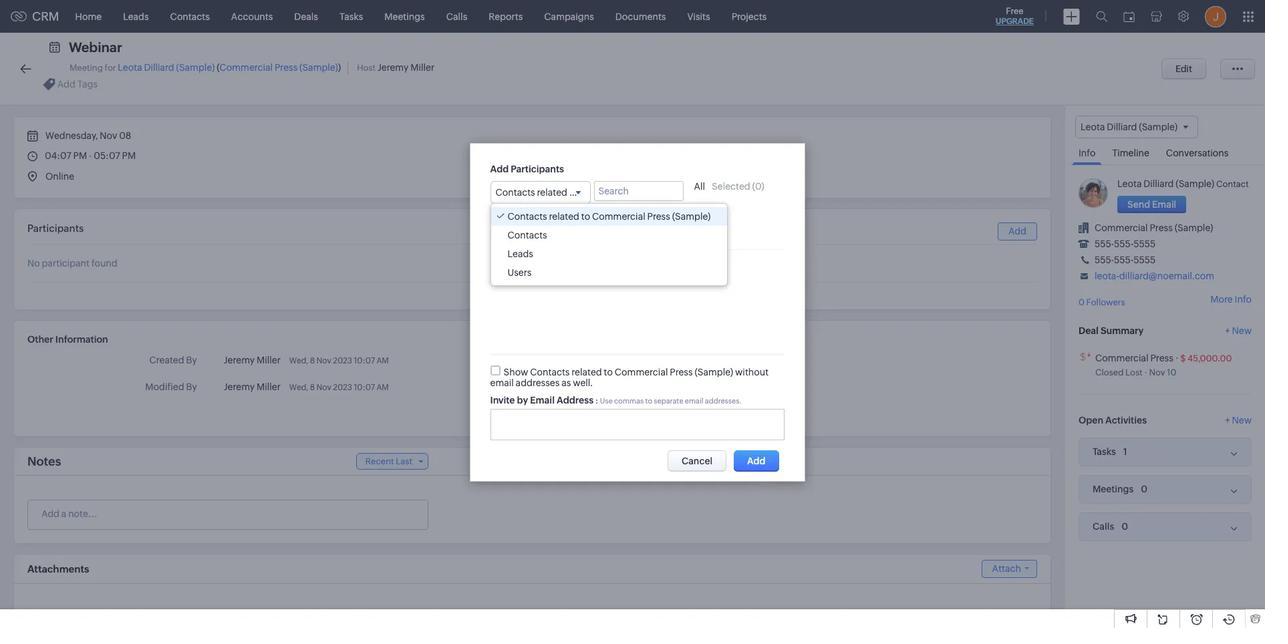 Task type: locate. For each thing, give the bounding box(es) containing it.
no left attachment
[[489, 611, 502, 622]]

by right created
[[186, 355, 197, 366]]

commercial down 'search' text field
[[592, 211, 645, 222]]

555-555-5555 down commercial press (sample)
[[1095, 239, 1156, 249]]

contacts link
[[159, 0, 220, 32]]

2 vertical spatial jeremy
[[224, 382, 255, 392]]

0 vertical spatial miller
[[411, 62, 435, 73]]

(sample) down all link
[[672, 211, 711, 222]]

well.
[[573, 377, 593, 388]]

meetings
[[385, 11, 425, 22]]

0 horizontal spatial leads
[[123, 11, 149, 22]]

0 vertical spatial add
[[490, 163, 509, 174]]

recent last
[[365, 457, 412, 467]]

8 for created by
[[310, 356, 315, 366]]

1 8 from the top
[[310, 356, 315, 366]]

to down contacts related to commercial press (sample) field
[[581, 211, 590, 222]]

participants
[[511, 163, 564, 174], [27, 223, 84, 234]]

0 vertical spatial new
[[1232, 325, 1252, 336]]

add for add participants
[[490, 163, 509, 174]]

meeting
[[70, 63, 103, 73]]

leota-dilliard@noemail.com
[[1095, 271, 1215, 282]]

(sample) inside show contacts related to commercial press (sample) without email addresses as well.
[[695, 367, 733, 377]]

leota dilliard (sample) link right for
[[118, 62, 215, 73]]

1 vertical spatial contacts related to commercial press (sample)
[[508, 211, 711, 222]]

commercial press (sample) link up leota-dilliard@noemail.com
[[1095, 223, 1213, 233]]

2 10:07 from the top
[[354, 383, 375, 392]]

1 vertical spatial 10:07
[[354, 383, 375, 392]]

+ down 45,000.00
[[1225, 415, 1230, 426]]

2 wed, 8 nov 2023 10:07 am from the top
[[289, 383, 389, 392]]

1 vertical spatial 8
[[310, 383, 315, 392]]

meetings link
[[374, 0, 436, 32]]

2 horizontal spatial leota
[[1118, 179, 1142, 189]]

attach
[[992, 563, 1021, 574]]

leota
[[118, 62, 142, 73], [1118, 179, 1142, 189], [526, 217, 550, 228]]

1 horizontal spatial participants
[[511, 163, 564, 174]]

1 vertical spatial related
[[549, 211, 579, 222]]

to inside show contacts related to commercial press (sample) without email addresses as well.
[[604, 367, 613, 377]]

0 horizontal spatial )
[[338, 62, 341, 73]]

0 horizontal spatial dilliard@noemail.com
[[550, 231, 645, 242]]

+ down more info
[[1225, 325, 1230, 336]]

leota dilliard (sample) link for leota dilliard (sample) leota-dilliard@noemail.com
[[526, 217, 623, 228]]

0 vertical spatial no
[[27, 258, 40, 269]]

1 wed, 8 nov 2023 10:07 am from the top
[[289, 356, 389, 366]]

open activities
[[1079, 415, 1147, 426]]

+ new
[[1225, 325, 1252, 336], [1225, 415, 1252, 426]]

dilliard@noemail.com
[[550, 231, 645, 242], [1119, 271, 1215, 282]]

0 left followers
[[1079, 298, 1085, 308]]

0 vertical spatial commercial press (sample) link
[[220, 62, 338, 73]]

0 vertical spatial +
[[1225, 325, 1230, 336]]

contacts inside contacts link
[[170, 11, 210, 22]]

0 right selected
[[755, 181, 762, 192]]

am
[[377, 356, 389, 366], [377, 383, 389, 392]]

1 by from the top
[[186, 355, 197, 366]]

dilliard down timeline at top
[[1144, 179, 1174, 189]]

miller for modified by
[[257, 382, 281, 392]]

2 8 from the top
[[310, 383, 315, 392]]

created by
[[149, 355, 197, 366]]

nov
[[100, 130, 117, 141], [316, 356, 331, 366], [1149, 367, 1165, 377], [316, 383, 331, 392]]

1 5555 from the top
[[1134, 239, 1156, 249]]

0 vertical spatial 5555
[[1134, 239, 1156, 249]]

2 am from the top
[[377, 383, 389, 392]]

to right commas
[[645, 397, 652, 405]]

other information
[[27, 334, 108, 345]]

dilliard@noemail.com down contacts related to commercial press (sample) field
[[550, 231, 645, 242]]

jeremy miller
[[224, 355, 281, 366], [224, 382, 281, 392]]

upgrade
[[996, 17, 1034, 26]]

2 by from the top
[[186, 382, 197, 392]]

0
[[755, 181, 762, 192], [1079, 298, 1085, 308]]

0 vertical spatial dilliard
[[144, 62, 174, 73]]

participants up participant on the top left
[[27, 223, 84, 234]]

jeremy miller for created by
[[224, 355, 281, 366]]

2 555-555-5555 from the top
[[1095, 255, 1156, 265]]

leota dilliard (sample) link down contacts related to commercial press (sample) field
[[526, 217, 623, 228]]

0 vertical spatial leota dilliard (sample) link
[[118, 62, 215, 73]]

related inside show contacts related to commercial press (sample) without email addresses as well.
[[572, 367, 602, 377]]

1 wed, from the top
[[289, 356, 308, 366]]

no left participant on the top left
[[27, 258, 40, 269]]

0 vertical spatial contacts related to commercial press (sample)
[[496, 187, 699, 198]]

miller
[[411, 62, 435, 73], [257, 355, 281, 366], [257, 382, 281, 392]]

commercial press link
[[1096, 353, 1174, 363]]

2 vertical spatial leota dilliard (sample) link
[[526, 217, 623, 228]]

2 2023 from the top
[[333, 383, 352, 392]]

0 vertical spatial by
[[186, 355, 197, 366]]

0 vertical spatial am
[[377, 356, 389, 366]]

8
[[310, 356, 315, 366], [310, 383, 315, 392]]

0 vertical spatial dilliard@noemail.com
[[550, 231, 645, 242]]

)
[[338, 62, 341, 73], [762, 181, 764, 192]]

press
[[275, 62, 298, 73], [635, 187, 658, 198], [647, 211, 670, 222], [1150, 223, 1173, 233], [1151, 353, 1174, 363], [670, 367, 693, 377]]

1 vertical spatial 5555
[[1134, 255, 1156, 265]]

pm down 08
[[122, 150, 136, 161]]

1 horizontal spatial leota dilliard (sample) link
[[526, 217, 623, 228]]

1 horizontal spatial email
[[685, 397, 704, 405]]

1 vertical spatial 2023
[[333, 383, 352, 392]]

dilliard inside "leota dilliard (sample) leota-dilliard@noemail.com"
[[552, 217, 582, 228]]

related inside tree
[[549, 211, 579, 222]]

no
[[27, 258, 40, 269], [489, 611, 502, 622]]

conversations
[[1166, 148, 1229, 159]]

1 vertical spatial info
[[1235, 294, 1252, 305]]

participants up contacts related to commercial press (sample) field
[[511, 163, 564, 174]]

1 vertical spatial )
[[762, 181, 764, 192]]

leota dilliard (sample) link down conversations
[[1118, 179, 1215, 189]]

1 vertical spatial leota
[[1118, 179, 1142, 189]]

5555
[[1134, 239, 1156, 249], [1134, 255, 1156, 265]]

commercial up commas
[[615, 367, 668, 377]]

1 horizontal spatial add
[[1009, 226, 1027, 237]]

related
[[537, 187, 567, 198], [549, 211, 579, 222], [572, 367, 602, 377]]

info right more
[[1235, 294, 1252, 305]]

leota- up followers
[[1095, 271, 1119, 282]]

commercial inside field
[[580, 187, 633, 198]]

5555 down commercial press (sample)
[[1134, 239, 1156, 249]]

1 2023 from the top
[[333, 356, 352, 366]]

1 vertical spatial new
[[1232, 415, 1252, 426]]

leota inside "leota dilliard (sample) leota-dilliard@noemail.com"
[[526, 217, 550, 228]]

press left all link
[[635, 187, 658, 198]]

5555 up "leota-dilliard@noemail.com" link
[[1134, 255, 1156, 265]]

contacts related to commercial press (sample) inside tree
[[508, 211, 711, 222]]

0 vertical spatial )
[[338, 62, 341, 73]]

0 vertical spatial participants
[[511, 163, 564, 174]]

wed, for created by
[[289, 356, 308, 366]]

04:07
[[45, 150, 71, 161]]

use
[[600, 397, 613, 405]]

2 + new from the top
[[1225, 415, 1252, 426]]

dilliard right for
[[144, 62, 174, 73]]

contacts related to commercial press (sample) for tree containing contacts related to commercial press (sample)
[[508, 211, 711, 222]]

· left $
[[1176, 353, 1179, 363]]

1 horizontal spatial pm
[[122, 150, 136, 161]]

1 + new from the top
[[1225, 325, 1252, 336]]

1 new from the top
[[1232, 325, 1252, 336]]

pm left "-"
[[73, 150, 87, 161]]

press inside contacts related to commercial press (sample) field
[[635, 187, 658, 198]]

related inside field
[[537, 187, 567, 198]]

press up separate
[[670, 367, 693, 377]]

2 wed, from the top
[[289, 383, 308, 392]]

timeline
[[1113, 148, 1150, 159]]

1 vertical spatial leads
[[508, 248, 533, 259]]

1 horizontal spatial 0
[[1079, 298, 1085, 308]]

1 pm from the left
[[73, 150, 87, 161]]

0 vertical spatial info
[[1079, 148, 1096, 159]]

0 horizontal spatial pm
[[73, 150, 87, 161]]

1 10:07 from the top
[[354, 356, 375, 366]]

1 vertical spatial email
[[685, 397, 704, 405]]

( right selected
[[752, 181, 755, 192]]

timeline link
[[1106, 138, 1156, 165]]

0 horizontal spatial commercial press (sample) link
[[220, 62, 338, 73]]

0 vertical spatial wed,
[[289, 356, 308, 366]]

2 horizontal spatial dilliard
[[1144, 179, 1174, 189]]

0 vertical spatial jeremy miller
[[224, 355, 281, 366]]

1 vertical spatial jeremy miller
[[224, 382, 281, 392]]

1 vertical spatial wed, 8 nov 2023 10:07 am
[[289, 383, 389, 392]]

2 new from the top
[[1232, 415, 1252, 426]]

leota dilliard (sample) link
[[118, 62, 215, 73], [1118, 179, 1215, 189], [526, 217, 623, 228]]

followers
[[1087, 298, 1125, 308]]

2 vertical spatial related
[[572, 367, 602, 377]]

) left host
[[338, 62, 341, 73]]

related for tree containing contacts related to commercial press (sample)
[[549, 211, 579, 222]]

calendar image
[[1124, 11, 1135, 22]]

8 for modified by
[[310, 383, 315, 392]]

1 horizontal spatial leota-
[[1095, 271, 1119, 282]]

0 vertical spatial ·
[[1176, 353, 1179, 363]]

None button
[[1162, 58, 1207, 80], [1118, 196, 1187, 213], [734, 450, 779, 472], [1162, 58, 1207, 80], [1118, 196, 1187, 213], [734, 450, 779, 472]]

) right selected
[[762, 181, 764, 192]]

(sample) up addresses.
[[695, 367, 733, 377]]

wed, 8 nov 2023 10:07 am
[[289, 356, 389, 366], [289, 383, 389, 392]]

email right separate
[[685, 397, 704, 405]]

address
[[557, 395, 594, 406]]

1 vertical spatial 555-555-5555
[[1095, 255, 1156, 265]]

1 horizontal spatial leota
[[526, 217, 550, 228]]

all
[[694, 181, 705, 192]]

2 vertical spatial dilliard
[[552, 217, 582, 228]]

leota down timeline at top
[[1118, 179, 1142, 189]]

leota dilliard (sample) link for leota dilliard (sample) contact
[[1118, 179, 1215, 189]]

leota for leota dilliard (sample) leota-dilliard@noemail.com
[[526, 217, 550, 228]]

contacts
[[170, 11, 210, 22], [496, 187, 535, 198], [508, 211, 547, 222], [508, 230, 547, 240], [530, 367, 570, 377]]

2 jeremy miller from the top
[[224, 382, 281, 392]]

free
[[1006, 6, 1024, 16]]

visits
[[687, 11, 710, 22]]

participant
[[42, 258, 90, 269]]

1 horizontal spatial leads
[[508, 248, 533, 259]]

2 + from the top
[[1225, 415, 1230, 426]]

related down contacts related to commercial press (sample) field
[[549, 211, 579, 222]]

0 horizontal spatial add
[[490, 163, 509, 174]]

+
[[1225, 325, 1230, 336], [1225, 415, 1230, 426]]

crm
[[32, 9, 59, 23]]

email
[[490, 377, 514, 388], [685, 397, 704, 405]]

contacts related to commercial press (sample) up "leota dilliard (sample) leota-dilliard@noemail.com"
[[496, 187, 699, 198]]

dilliard down contacts related to commercial press (sample) field
[[552, 217, 582, 228]]

0 horizontal spatial 0
[[755, 181, 762, 192]]

1 + from the top
[[1225, 325, 1230, 336]]

0 horizontal spatial leota dilliard (sample) link
[[118, 62, 215, 73]]

0 vertical spatial 0
[[755, 181, 762, 192]]

1 horizontal spatial dilliard@noemail.com
[[1119, 271, 1215, 282]]

home
[[75, 11, 102, 22]]

2 vertical spatial miller
[[257, 382, 281, 392]]

1 vertical spatial (
[[752, 181, 755, 192]]

press down 'search' text field
[[647, 211, 670, 222]]

(sample) down contacts related to commercial press (sample) field
[[584, 217, 623, 228]]

(sample) inside contacts related to commercial press (sample) field
[[660, 187, 699, 198]]

all selected ( 0 )
[[694, 181, 764, 192]]

related for contacts related to commercial press (sample) field
[[537, 187, 567, 198]]

0 vertical spatial wed, 8 nov 2023 10:07 am
[[289, 356, 389, 366]]

free upgrade
[[996, 6, 1034, 26]]

1 vertical spatial am
[[377, 383, 389, 392]]

· right lost
[[1145, 367, 1148, 377]]

1 vertical spatial by
[[186, 382, 197, 392]]

1 vertical spatial 0
[[1079, 298, 1085, 308]]

10:07 for modified by
[[354, 383, 375, 392]]

10:07
[[354, 356, 375, 366], [354, 383, 375, 392]]

1 vertical spatial miller
[[257, 355, 281, 366]]

0 vertical spatial related
[[537, 187, 567, 198]]

leads link
[[112, 0, 159, 32]]

0 vertical spatial + new
[[1225, 325, 1252, 336]]

555-555-5555 up "leota-dilliard@noemail.com" link
[[1095, 255, 1156, 265]]

commercial inside show contacts related to commercial press (sample) without email addresses as well.
[[615, 367, 668, 377]]

more
[[1211, 294, 1233, 305]]

contacts related to commercial press (sample) down contacts related to commercial press (sample) field
[[508, 211, 711, 222]]

leads
[[123, 11, 149, 22], [508, 248, 533, 259]]

by
[[186, 355, 197, 366], [186, 382, 197, 392]]

leota- up users
[[526, 231, 550, 242]]

to inside tree
[[581, 211, 590, 222]]

leota for leota dilliard (sample) contact
[[1118, 179, 1142, 189]]

info left timeline at top
[[1079, 148, 1096, 159]]

0 vertical spatial 2023
[[333, 356, 352, 366]]

0 vertical spatial 8
[[310, 356, 315, 366]]

( down contacts link
[[217, 62, 220, 73]]

1 horizontal spatial dilliard
[[552, 217, 582, 228]]

contacts related to commercial press (sample) inside field
[[496, 187, 699, 198]]

2023 for created by
[[333, 356, 352, 366]]

press up 10
[[1151, 353, 1174, 363]]

cancel
[[682, 456, 713, 466]]

0 vertical spatial leota-
[[526, 231, 550, 242]]

to right well.
[[604, 367, 613, 377]]

1 jeremy miller from the top
[[224, 355, 281, 366]]

1 vertical spatial wed,
[[289, 383, 308, 392]]

1 vertical spatial no
[[489, 611, 502, 622]]

press inside commercial press · $ 45,000.00 closed lost · nov 10
[[1151, 353, 1174, 363]]

commercial up "leota-dilliard@noemail.com" link
[[1095, 223, 1148, 233]]

leota right for
[[118, 62, 142, 73]]

1 vertical spatial dilliard
[[1144, 179, 1174, 189]]

0 vertical spatial (
[[217, 62, 220, 73]]

2 horizontal spatial leota dilliard (sample) link
[[1118, 179, 1215, 189]]

1 vertical spatial add
[[1009, 226, 1027, 237]]

related right as
[[572, 367, 602, 377]]

(sample) down leota dilliard (sample) contact
[[1175, 223, 1213, 233]]

host jeremy miller
[[357, 62, 435, 73]]

leads right home link
[[123, 11, 149, 22]]

tasks link
[[329, 0, 374, 32]]

to up "leota dilliard (sample) leota-dilliard@noemail.com"
[[569, 187, 578, 198]]

1 am from the top
[[377, 356, 389, 366]]

by
[[517, 395, 528, 406]]

1 horizontal spatial no
[[489, 611, 502, 622]]

found
[[91, 258, 117, 269]]

leota-
[[526, 231, 550, 242], [1095, 271, 1119, 282]]

commercial press (sample) link
[[220, 62, 338, 73], [1095, 223, 1213, 233]]

(sample) inside tree
[[672, 211, 711, 222]]

0 horizontal spatial leota-
[[526, 231, 550, 242]]

0 horizontal spatial email
[[490, 377, 514, 388]]

to inside invite by email address : use commas to separate email addresses.
[[645, 397, 652, 405]]

accounts
[[231, 11, 273, 22]]

commercial up "leota dilliard (sample) leota-dilliard@noemail.com"
[[580, 187, 633, 198]]

·
[[1176, 353, 1179, 363], [1145, 367, 1148, 377]]

dilliard@noemail.com down commercial press (sample)
[[1119, 271, 1215, 282]]

jeremy miller for modified by
[[224, 382, 281, 392]]

08
[[119, 130, 131, 141]]

2023
[[333, 356, 352, 366], [333, 383, 352, 392]]

by right modified
[[186, 382, 197, 392]]

0 vertical spatial email
[[490, 377, 514, 388]]

555-
[[1095, 239, 1114, 249], [1114, 239, 1134, 249], [1095, 255, 1114, 265], [1114, 255, 1134, 265]]

leota- inside "leota dilliard (sample) leota-dilliard@noemail.com"
[[526, 231, 550, 242]]

2 vertical spatial leota
[[526, 217, 550, 228]]

to inside field
[[569, 187, 578, 198]]

created
[[149, 355, 184, 366]]

wed,
[[289, 356, 308, 366], [289, 383, 308, 392]]

(sample) left selected
[[660, 187, 699, 198]]

0 vertical spatial 10:07
[[354, 356, 375, 366]]

summary
[[1101, 325, 1144, 336]]

1 vertical spatial + new
[[1225, 415, 1252, 426]]

email up the invite
[[490, 377, 514, 388]]

(sample) left host
[[300, 62, 338, 73]]

leota up users
[[526, 217, 550, 228]]

related down add participants
[[537, 187, 567, 198]]

commercial up lost
[[1096, 353, 1149, 363]]

0 horizontal spatial no
[[27, 258, 40, 269]]

leads up users
[[508, 248, 533, 259]]

1 horizontal spatial commercial press (sample) link
[[1095, 223, 1213, 233]]

create menu image
[[1063, 8, 1080, 24]]

email inside invite by email address : use commas to separate email addresses.
[[685, 397, 704, 405]]

1 vertical spatial ·
[[1145, 367, 1148, 377]]

tree
[[491, 204, 728, 285]]

commercial inside tree
[[592, 211, 645, 222]]

1 vertical spatial leota dilliard (sample) link
[[1118, 179, 1215, 189]]

0 horizontal spatial leota
[[118, 62, 142, 73]]

contacts inside show contacts related to commercial press (sample) without email addresses as well.
[[530, 367, 570, 377]]

commercial press (sample) link down accounts at the top of the page
[[220, 62, 338, 73]]

1 vertical spatial +
[[1225, 415, 1230, 426]]

contacts related to commercial press (sample) for contacts related to commercial press (sample) field
[[496, 187, 699, 198]]

more info
[[1211, 294, 1252, 305]]



Task type: vqa. For each thing, say whether or not it's contained in the screenshot.
Tasks link
yes



Task type: describe. For each thing, give the bounding box(es) containing it.
activities
[[1106, 415, 1147, 426]]

1 horizontal spatial (
[[752, 181, 755, 192]]

documents link
[[605, 0, 677, 32]]

modified by
[[145, 382, 197, 392]]

-
[[89, 150, 92, 161]]

invite
[[490, 395, 515, 406]]

05:07
[[94, 150, 120, 161]]

search element
[[1088, 0, 1116, 33]]

projects link
[[721, 0, 778, 32]]

contacts inside contacts related to commercial press (sample) field
[[496, 187, 535, 198]]

no attachment
[[489, 611, 555, 622]]

documents
[[615, 11, 666, 22]]

separate
[[654, 397, 684, 405]]

crm link
[[11, 9, 59, 23]]

10
[[1167, 367, 1177, 377]]

no for no attachment
[[489, 611, 502, 622]]

miller for created by
[[257, 355, 281, 366]]

closed
[[1096, 367, 1124, 377]]

2 pm from the left
[[122, 150, 136, 161]]

profile element
[[1197, 0, 1235, 32]]

accounts link
[[220, 0, 284, 32]]

commercial press (sample)
[[1095, 223, 1213, 233]]

last
[[396, 457, 412, 467]]

create menu element
[[1055, 0, 1088, 32]]

notes
[[27, 455, 61, 469]]

1 vertical spatial leota-
[[1095, 271, 1119, 282]]

search image
[[1096, 11, 1108, 22]]

:
[[595, 395, 598, 406]]

campaigns
[[544, 11, 594, 22]]

meeting for leota dilliard (sample) ( commercial press (sample) )
[[70, 62, 341, 73]]

cancel link
[[668, 450, 727, 472]]

(sample) down conversations
[[1176, 179, 1215, 189]]

wed, 8 nov 2023 10:07 am for created by
[[289, 356, 389, 366]]

dilliard@noemail.com inside "leota dilliard (sample) leota-dilliard@noemail.com"
[[550, 231, 645, 242]]

information
[[55, 334, 108, 345]]

webinar
[[69, 39, 122, 55]]

wed, for modified by
[[289, 383, 308, 392]]

0 vertical spatial leads
[[123, 11, 149, 22]]

(sample) inside "leota dilliard (sample) leota-dilliard@noemail.com"
[[584, 217, 623, 228]]

visits link
[[677, 0, 721, 32]]

1 vertical spatial dilliard@noemail.com
[[1119, 271, 1215, 282]]

0 followers
[[1079, 298, 1125, 308]]

by for modified by
[[186, 382, 197, 392]]

commas
[[614, 397, 644, 405]]

home link
[[65, 0, 112, 32]]

attach link
[[982, 560, 1037, 578]]

wednesday,
[[45, 130, 98, 141]]

deals link
[[284, 0, 329, 32]]

invite by email address : use commas to separate email addresses.
[[490, 395, 742, 406]]

conversations link
[[1160, 138, 1236, 165]]

0 horizontal spatial (
[[217, 62, 220, 73]]

wed, 8 nov 2023 10:07 am for modified by
[[289, 383, 389, 392]]

+ inside + new link
[[1225, 325, 1230, 336]]

lost
[[1126, 367, 1143, 377]]

other
[[27, 334, 53, 345]]

0 vertical spatial leota
[[118, 62, 142, 73]]

04:07 pm - 05:07 pm
[[45, 150, 136, 161]]

for
[[105, 63, 116, 73]]

press down deals
[[275, 62, 298, 73]]

email
[[530, 395, 555, 406]]

attachments
[[27, 563, 89, 575]]

press up leota-dilliard@noemail.com
[[1150, 223, 1173, 233]]

(sample) down contacts link
[[176, 62, 215, 73]]

1 vertical spatial commercial press (sample) link
[[1095, 223, 1213, 233]]

no participant found
[[27, 258, 117, 269]]

email inside show contacts related to commercial press (sample) without email addresses as well.
[[490, 377, 514, 388]]

commercial down accounts at the top of the page
[[220, 62, 273, 73]]

deals
[[294, 11, 318, 22]]

0 vertical spatial jeremy
[[378, 62, 409, 73]]

reports
[[489, 11, 523, 22]]

am for created by
[[377, 356, 389, 366]]

tree containing contacts related to commercial press (sample)
[[491, 204, 728, 285]]

by for created by
[[186, 355, 197, 366]]

contact
[[1216, 179, 1249, 189]]

45,000.00
[[1188, 353, 1232, 363]]

host
[[357, 63, 376, 73]]

press inside tree
[[647, 211, 670, 222]]

1 horizontal spatial )
[[762, 181, 764, 192]]

add for add
[[1009, 226, 1027, 237]]

2023 for modified by
[[333, 383, 352, 392]]

am for modified by
[[377, 383, 389, 392]]

leota dilliard (sample) leota-dilliard@noemail.com
[[526, 217, 645, 242]]

open
[[1079, 415, 1104, 426]]

Add a note... field
[[28, 507, 427, 521]]

$
[[1181, 353, 1186, 363]]

commercial inside commercial press · $ 45,000.00 closed lost · nov 10
[[1096, 353, 1149, 363]]

1 horizontal spatial ·
[[1176, 353, 1179, 363]]

more info link
[[1211, 294, 1252, 305]]

0 horizontal spatial ·
[[1145, 367, 1148, 377]]

addresses
[[516, 377, 560, 388]]

0 horizontal spatial dilliard
[[144, 62, 174, 73]]

show
[[504, 367, 528, 377]]

dilliard for leota dilliard (sample) contact
[[1144, 179, 1174, 189]]

leota-dilliard@noemail.com link
[[1095, 271, 1215, 282]]

+ new link
[[1225, 325, 1252, 343]]

jeremy for created by
[[224, 355, 255, 366]]

no for no participant found
[[27, 258, 40, 269]]

online
[[45, 171, 74, 182]]

2 5555 from the top
[[1134, 255, 1156, 265]]

wednesday, nov 08
[[43, 130, 131, 141]]

without
[[735, 367, 769, 377]]

jeremy for modified by
[[224, 382, 255, 392]]

attachment
[[504, 611, 555, 622]]

modified
[[145, 382, 184, 392]]

projects
[[732, 11, 767, 22]]

0 horizontal spatial info
[[1079, 148, 1096, 159]]

deal
[[1079, 325, 1099, 336]]

dilliard for leota dilliard (sample) leota-dilliard@noemail.com
[[552, 217, 582, 228]]

info link
[[1072, 138, 1103, 165]]

press inside show contacts related to commercial press (sample) without email addresses as well.
[[670, 367, 693, 377]]

1 horizontal spatial info
[[1235, 294, 1252, 305]]

Search text field
[[594, 181, 683, 201]]

0 horizontal spatial participants
[[27, 223, 84, 234]]

selected
[[712, 181, 750, 192]]

10:07 for created by
[[354, 356, 375, 366]]

1 555-555-5555 from the top
[[1095, 239, 1156, 249]]

Contacts related to Commercial Press (Sample) field
[[490, 181, 699, 204]]

calls link
[[436, 0, 478, 32]]

commercial press · $ 45,000.00 closed lost · nov 10
[[1096, 353, 1232, 377]]

add participants
[[490, 163, 564, 174]]

profile image
[[1205, 6, 1227, 27]]

as
[[562, 377, 571, 388]]

show contacts related to commercial press (sample) without email addresses as well.
[[490, 367, 769, 388]]

calls
[[446, 11, 467, 22]]

all link
[[694, 181, 705, 192]]

tasks
[[340, 11, 363, 22]]

leads inside tree
[[508, 248, 533, 259]]

recent
[[365, 457, 394, 467]]

nov inside commercial press · $ 45,000.00 closed lost · nov 10
[[1149, 367, 1165, 377]]

reports link
[[478, 0, 534, 32]]

addresses.
[[705, 397, 742, 405]]



